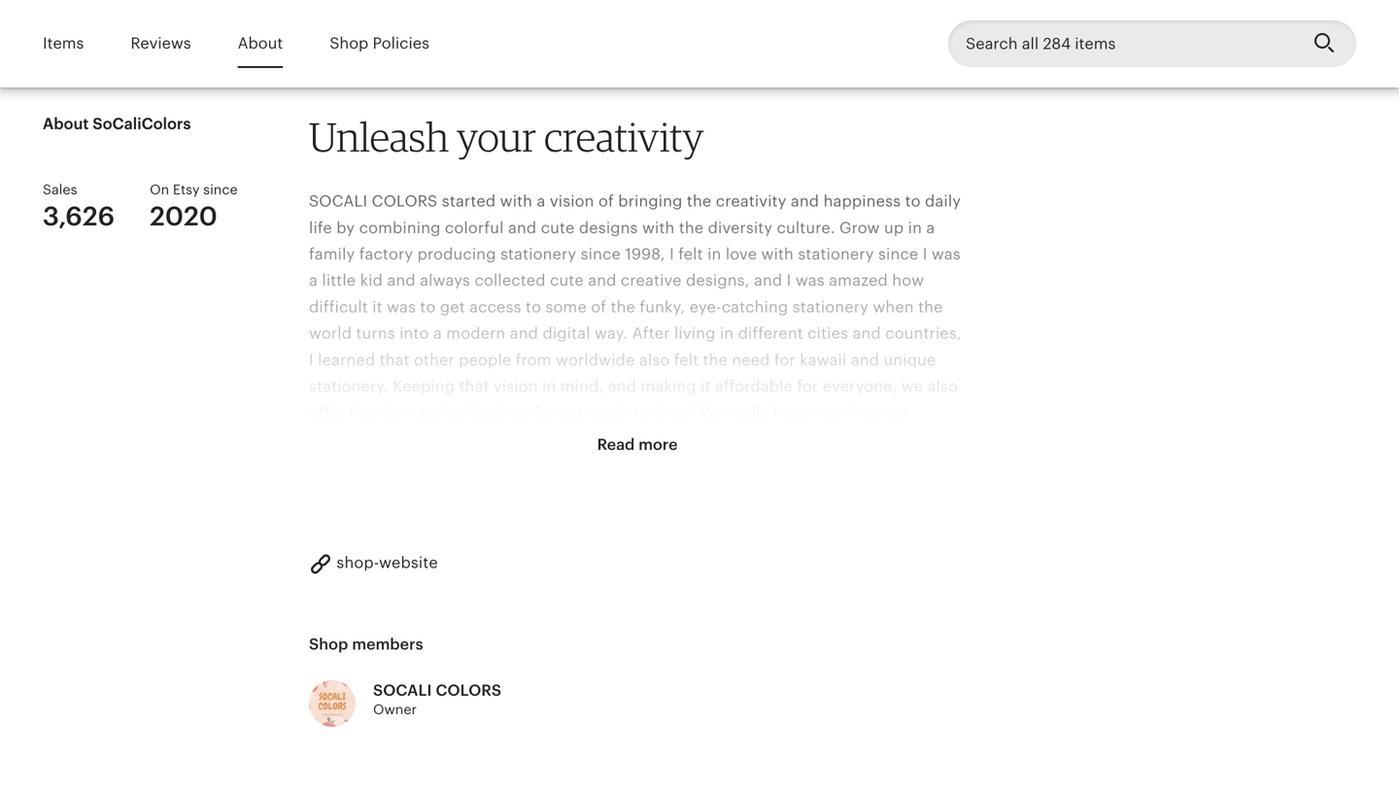 Task type: locate. For each thing, give the bounding box(es) containing it.
with down bringing
[[642, 219, 675, 236]]

0 vertical spatial that
[[380, 351, 410, 369]]

2 horizontal spatial was
[[932, 245, 961, 263]]

1 vertical spatial unleash
[[386, 430, 447, 448]]

shop
[[330, 35, 369, 52], [309, 635, 348, 653]]

since right etsy
[[203, 182, 238, 197]]

0 horizontal spatial about
[[43, 115, 89, 133]]

0 vertical spatial socali
[[309, 193, 368, 210]]

shop policies link
[[330, 21, 429, 66]]

socali up 'by'
[[309, 193, 368, 210]]

love down diversity
[[726, 245, 757, 263]]

different
[[738, 325, 803, 342]]

since down up
[[878, 245, 919, 263]]

socali
[[309, 193, 368, 210], [373, 682, 432, 699]]

get right so
[[558, 404, 583, 421]]

colors
[[372, 193, 438, 210], [436, 682, 502, 699]]

0 vertical spatial creativity
[[544, 112, 704, 161]]

1 horizontal spatial with
[[642, 219, 675, 236]]

shop left the members
[[309, 635, 348, 653]]

0 vertical spatial about
[[238, 35, 283, 52]]

creativity
[[544, 112, 704, 161], [716, 193, 787, 210]]

vision down from
[[494, 378, 538, 395]]

1 vertical spatial also
[[927, 378, 958, 395]]

world
[[309, 325, 352, 342]]

1 horizontal spatial also
[[927, 378, 958, 395]]

always
[[420, 272, 470, 289]]

for down different
[[774, 351, 796, 369]]

keeping
[[393, 378, 455, 395]]

get
[[440, 298, 465, 316], [558, 404, 583, 421]]

from
[[516, 351, 552, 369]]

get down always
[[440, 298, 465, 316]]

need
[[732, 351, 770, 369]]

since down designs at the top
[[581, 245, 621, 263]]

1 vertical spatial with
[[642, 219, 675, 236]]

socali inside socali colors owner
[[373, 682, 432, 699]]

was
[[932, 245, 961, 263], [796, 272, 825, 289], [387, 298, 416, 316]]

colors inside socali colors started with a vision of bringing the creativity and happiness to daily life by combining colorful and cute designs with the diversity culture. grow up in a family factory producing stationery since 1998, i felt in love with stationery since i was a little kid and always collected cute and creative designs, and i was amazed how difficult it was to get access to some of the funky, eye-catching stationery when the world turns into a modern and digital way. after living in different cities and countries, i learned that other people from worldwide also felt the need for kawaii and unique stationery. keeping that vision in mind, and making it affordable for everyone, we also offer free domestic shipping. so get ready to shop! we really hope you love our products. unleash your creativity!
[[372, 193, 438, 210]]

for
[[774, 351, 796, 369], [797, 378, 818, 395]]

0 vertical spatial for
[[774, 351, 796, 369]]

we
[[700, 404, 724, 421]]

cute left designs at the top
[[541, 219, 575, 236]]

to up into
[[420, 298, 436, 316]]

vision
[[550, 193, 594, 210], [494, 378, 538, 395]]

your
[[457, 112, 536, 161], [451, 430, 485, 448]]

0 horizontal spatial get
[[440, 298, 465, 316]]

free
[[349, 404, 379, 421]]

0 horizontal spatial it
[[372, 298, 383, 316]]

also right we
[[927, 378, 958, 395]]

family
[[309, 245, 355, 263]]

0 vertical spatial with
[[500, 193, 533, 210]]

of up designs at the top
[[599, 193, 614, 210]]

1998,
[[625, 245, 665, 263]]

of up way.
[[591, 298, 607, 316]]

love down everyone,
[[848, 404, 880, 421]]

1 vertical spatial your
[[451, 430, 485, 448]]

and
[[791, 193, 819, 210], [508, 219, 537, 236], [387, 272, 416, 289], [588, 272, 617, 289], [754, 272, 782, 289], [510, 325, 538, 342], [853, 325, 881, 342], [851, 351, 879, 369], [608, 378, 636, 395]]

was down daily
[[932, 245, 961, 263]]

cute up some
[[550, 272, 584, 289]]

shop for shop members
[[309, 635, 348, 653]]

it up turns
[[372, 298, 383, 316]]

life
[[309, 219, 332, 236]]

to left some
[[526, 298, 541, 316]]

felt
[[679, 245, 703, 263], [674, 351, 699, 369]]

and right "kid"
[[387, 272, 416, 289]]

socali up owner
[[373, 682, 432, 699]]

the up countries,
[[918, 298, 943, 316]]

and up from
[[510, 325, 538, 342]]

your inside socali colors started with a vision of bringing the creativity and happiness to daily life by combining colorful and cute designs with the diversity culture. grow up in a family factory producing stationery since 1998, i felt in love with stationery since i was a little kid and always collected cute and creative designs, and i was amazed how difficult it was to get access to some of the funky, eye-catching stationery when the world turns into a modern and digital way. after living in different cities and countries, i learned that other people from worldwide also felt the need for kawaii and unique stationery. keeping that vision in mind, and making it affordable for everyone, we also offer free domestic shipping. so get ready to shop! we really hope you love our products. unleash your creativity!
[[451, 430, 485, 448]]

reviews
[[131, 35, 191, 52]]

was left amazed
[[796, 272, 825, 289]]

more
[[639, 436, 678, 453]]

on
[[150, 182, 169, 197]]

the up way.
[[611, 298, 635, 316]]

your up started
[[457, 112, 536, 161]]

in
[[908, 219, 922, 236], [707, 245, 721, 263], [720, 325, 734, 342], [542, 378, 556, 395]]

felt up designs,
[[679, 245, 703, 263]]

was up into
[[387, 298, 416, 316]]

0 horizontal spatial with
[[500, 193, 533, 210]]

1 horizontal spatial love
[[848, 404, 880, 421]]

0 vertical spatial it
[[372, 298, 383, 316]]

that
[[380, 351, 410, 369], [459, 378, 489, 395]]

2 vertical spatial was
[[387, 298, 416, 316]]

about
[[238, 35, 283, 52], [43, 115, 89, 133]]

cute
[[541, 219, 575, 236], [550, 272, 584, 289]]

everyone,
[[823, 378, 897, 395]]

amazed
[[829, 272, 888, 289]]

socali inside socali colors started with a vision of bringing the creativity and happiness to daily life by combining colorful and cute designs with the diversity culture. grow up in a family factory producing stationery since 1998, i felt in love with stationery since i was a little kid and always collected cute and creative designs, and i was amazed how difficult it was to get access to some of the funky, eye-catching stationery when the world turns into a modern and digital way. after living in different cities and countries, i learned that other people from worldwide also felt the need for kawaii and unique stationery. keeping that vision in mind, and making it affordable for everyone, we also offer free domestic shipping. so get ready to shop! we really hope you love our products. unleash your creativity!
[[309, 193, 368, 210]]

it up we
[[701, 378, 711, 395]]

1 vertical spatial about
[[43, 115, 89, 133]]

also down 'after'
[[639, 351, 670, 369]]

1 vertical spatial love
[[848, 404, 880, 421]]

stationery up collected
[[500, 245, 576, 263]]

eye-
[[690, 298, 722, 316]]

0 horizontal spatial socali
[[309, 193, 368, 210]]

daily
[[925, 193, 961, 210]]

socali colors started with a vision of bringing the creativity and happiness to daily life by combining colorful and cute designs with the diversity culture. grow up in a family factory producing stationery since 1998, i felt in love with stationery since i was a little kid and always collected cute and creative designs, and i was amazed how difficult it was to get access to some of the funky, eye-catching stationery when the world turns into a modern and digital way. after living in different cities and countries, i learned that other people from worldwide also felt the need for kawaii and unique stationery. keeping that vision in mind, and making it affordable for everyone, we also offer free domestic shipping. so get ready to shop! we really hope you love our products. unleash your creativity!
[[309, 193, 962, 448]]

1 vertical spatial was
[[796, 272, 825, 289]]

unleash down shop policies link
[[309, 112, 449, 161]]

0 horizontal spatial vision
[[494, 378, 538, 395]]

1 horizontal spatial about
[[238, 35, 283, 52]]

1 horizontal spatial since
[[581, 245, 621, 263]]

a
[[537, 193, 546, 210], [926, 219, 935, 236], [309, 272, 318, 289], [433, 325, 442, 342]]

1 vertical spatial of
[[591, 298, 607, 316]]

shop inside shop policies link
[[330, 35, 369, 52]]

sales
[[43, 182, 77, 197]]

0 vertical spatial love
[[726, 245, 757, 263]]

1 vertical spatial shop
[[309, 635, 348, 653]]

stationery
[[500, 245, 576, 263], [798, 245, 874, 263], [793, 298, 869, 316]]

i
[[670, 245, 674, 263], [923, 245, 928, 263], [787, 272, 791, 289], [309, 351, 314, 369]]

0 horizontal spatial for
[[774, 351, 796, 369]]

0 vertical spatial shop
[[330, 35, 369, 52]]

with right started
[[500, 193, 533, 210]]

started
[[442, 193, 496, 210]]

0 vertical spatial also
[[639, 351, 670, 369]]

about socalicolors
[[43, 115, 191, 133]]

i up catching
[[787, 272, 791, 289]]

owner
[[373, 702, 417, 717]]

worldwide
[[556, 351, 635, 369]]

0 vertical spatial vision
[[550, 193, 594, 210]]

collected
[[475, 272, 546, 289]]

2 horizontal spatial since
[[878, 245, 919, 263]]

0 vertical spatial felt
[[679, 245, 703, 263]]

that down turns
[[380, 351, 410, 369]]

creativity up bringing
[[544, 112, 704, 161]]

with down the 'culture.'
[[761, 245, 794, 263]]

1 vertical spatial creativity
[[716, 193, 787, 210]]

your down the "shipping." on the left of page
[[451, 430, 485, 448]]

vision up designs at the top
[[550, 193, 594, 210]]

also
[[639, 351, 670, 369], [927, 378, 958, 395]]

shop-website
[[337, 554, 438, 572]]

making
[[641, 378, 696, 395]]

socalicolors
[[93, 115, 191, 133]]

digital
[[543, 325, 590, 342]]

1 horizontal spatial it
[[701, 378, 711, 395]]

little
[[322, 272, 356, 289]]

a right into
[[433, 325, 442, 342]]

felt down living
[[674, 351, 699, 369]]

1 horizontal spatial was
[[796, 272, 825, 289]]

3,626
[[43, 201, 115, 231]]

unleash down domestic
[[386, 430, 447, 448]]

0 vertical spatial was
[[932, 245, 961, 263]]

1 vertical spatial socali
[[373, 682, 432, 699]]

with
[[500, 193, 533, 210], [642, 219, 675, 236], [761, 245, 794, 263]]

0 horizontal spatial was
[[387, 298, 416, 316]]

ready
[[587, 404, 630, 421]]

0 vertical spatial colors
[[372, 193, 438, 210]]

catching
[[722, 298, 788, 316]]

1 vertical spatial colors
[[436, 682, 502, 699]]

offer
[[309, 404, 345, 421]]

unleash
[[309, 112, 449, 161], [386, 430, 447, 448]]

items
[[43, 35, 84, 52]]

creativity up diversity
[[716, 193, 787, 210]]

1 horizontal spatial for
[[797, 378, 818, 395]]

1 vertical spatial get
[[558, 404, 583, 421]]

0 vertical spatial unleash
[[309, 112, 449, 161]]

socali for socali colors owner
[[373, 682, 432, 699]]

1 horizontal spatial that
[[459, 378, 489, 395]]

socali for socali colors started with a vision of bringing the creativity and happiness to daily life by combining colorful and cute designs with the diversity culture. grow up in a family factory producing stationery since 1998, i felt in love with stationery since i was a little kid and always collected cute and creative designs, and i was amazed how difficult it was to get access to some of the funky, eye-catching stationery when the world turns into a modern and digital way. after living in different cities and countries, i learned that other people from worldwide also felt the need for kawaii and unique stationery. keeping that vision in mind, and making it affordable for everyone, we also offer free domestic shipping. so get ready to shop! we really hope you love our products. unleash your creativity!
[[309, 193, 368, 210]]

colors inside socali colors owner
[[436, 682, 502, 699]]

1 horizontal spatial get
[[558, 404, 583, 421]]

1 horizontal spatial creativity
[[716, 193, 787, 210]]

stationery up cities
[[793, 298, 869, 316]]

in right living
[[720, 325, 734, 342]]

that down people
[[459, 378, 489, 395]]

1 horizontal spatial socali
[[373, 682, 432, 699]]

and up ready
[[608, 378, 636, 395]]

shop left policies
[[330, 35, 369, 52]]

0 horizontal spatial also
[[639, 351, 670, 369]]

to up read more
[[634, 404, 650, 421]]

0 vertical spatial of
[[599, 193, 614, 210]]

shop-
[[337, 554, 379, 572]]

grow
[[840, 219, 880, 236]]

1 vertical spatial for
[[797, 378, 818, 395]]

0 horizontal spatial love
[[726, 245, 757, 263]]

2 vertical spatial with
[[761, 245, 794, 263]]

the down living
[[703, 351, 728, 369]]

so
[[534, 404, 554, 421]]

i right 1998,
[[670, 245, 674, 263]]

1 vertical spatial cute
[[550, 272, 584, 289]]

0 horizontal spatial since
[[203, 182, 238, 197]]

difficult
[[309, 298, 368, 316]]

1 vertical spatial vision
[[494, 378, 538, 395]]

for up 'hope'
[[797, 378, 818, 395]]

to
[[905, 193, 921, 210], [420, 298, 436, 316], [526, 298, 541, 316], [634, 404, 650, 421]]

and up everyone,
[[851, 351, 879, 369]]

a right started
[[537, 193, 546, 210]]

about for about socalicolors
[[43, 115, 89, 133]]

other
[[414, 351, 455, 369]]

shop members
[[309, 635, 423, 653]]

when
[[873, 298, 914, 316]]



Task type: vqa. For each thing, say whether or not it's contained in the screenshot.
shop!
yes



Task type: describe. For each thing, give the bounding box(es) containing it.
Search all 284 items text field
[[948, 20, 1298, 67]]

read more button
[[580, 421, 695, 468]]

on etsy since 2020
[[150, 182, 238, 231]]

reviews link
[[131, 21, 191, 66]]

0 vertical spatial cute
[[541, 219, 575, 236]]

and up catching
[[754, 272, 782, 289]]

funky,
[[640, 298, 685, 316]]

etsy
[[173, 182, 200, 197]]

affordable
[[715, 378, 793, 395]]

diversity
[[708, 219, 773, 236]]

sales 3,626
[[43, 182, 115, 231]]

shop-website link
[[309, 552, 438, 576]]

stationery.
[[309, 378, 389, 395]]

people
[[459, 351, 511, 369]]

shop policies
[[330, 35, 429, 52]]

about link
[[238, 21, 283, 66]]

creativity!
[[489, 430, 565, 448]]

unleash your creativity
[[309, 112, 704, 161]]

mind,
[[560, 378, 604, 395]]

shop for shop policies
[[330, 35, 369, 52]]

in up designs,
[[707, 245, 721, 263]]

colors for owner
[[436, 682, 502, 699]]

1 vertical spatial it
[[701, 378, 711, 395]]

unleash inside socali colors started with a vision of bringing the creativity and happiness to daily life by combining colorful and cute designs with the diversity culture. grow up in a family factory producing stationery since 1998, i felt in love with stationery since i was a little kid and always collected cute and creative designs, and i was amazed how difficult it was to get access to some of the funky, eye-catching stationery when the world turns into a modern and digital way. after living in different cities and countries, i learned that other people from worldwide also felt the need for kawaii and unique stationery. keeping that vision in mind, and making it affordable for everyone, we also offer free domestic shipping. so get ready to shop! we really hope you love our products. unleash your creativity!
[[386, 430, 447, 448]]

happiness
[[824, 193, 901, 210]]

1 horizontal spatial vision
[[550, 193, 594, 210]]

into
[[399, 325, 429, 342]]

members
[[352, 635, 423, 653]]

and right colorful
[[508, 219, 537, 236]]

i up how
[[923, 245, 928, 263]]

unique
[[884, 351, 936, 369]]

designs,
[[686, 272, 750, 289]]

up
[[884, 219, 904, 236]]

culture.
[[777, 219, 835, 236]]

read
[[597, 436, 635, 453]]

shop!
[[654, 404, 696, 421]]

and left creative
[[588, 272, 617, 289]]

you
[[816, 404, 844, 421]]

after
[[632, 325, 670, 342]]

countries,
[[885, 325, 962, 342]]

policies
[[373, 35, 429, 52]]

a left little
[[309, 272, 318, 289]]

shipping.
[[459, 404, 529, 421]]

and up the 'culture.'
[[791, 193, 819, 210]]

we
[[902, 378, 923, 395]]

cities
[[808, 325, 848, 342]]

bringing
[[618, 193, 683, 210]]

factory
[[359, 245, 413, 263]]

2 horizontal spatial with
[[761, 245, 794, 263]]

the down bringing
[[679, 219, 704, 236]]

read more
[[597, 436, 678, 453]]

really
[[728, 404, 769, 421]]

turns
[[356, 325, 395, 342]]

colorful
[[445, 219, 504, 236]]

kid
[[360, 272, 383, 289]]

living
[[674, 325, 716, 342]]

designs
[[579, 219, 638, 236]]

website
[[379, 554, 438, 572]]

colors for started
[[372, 193, 438, 210]]

stationery up amazed
[[798, 245, 874, 263]]

kawaii
[[800, 351, 847, 369]]

access
[[469, 298, 521, 316]]

2020
[[150, 201, 218, 231]]

the right bringing
[[687, 193, 712, 210]]

in up so
[[542, 378, 556, 395]]

way.
[[595, 325, 628, 342]]

our
[[884, 404, 909, 421]]

creativity inside socali colors started with a vision of bringing the creativity and happiness to daily life by combining colorful and cute designs with the diversity culture. grow up in a family factory producing stationery since 1998, i felt in love with stationery since i was a little kid and always collected cute and creative designs, and i was amazed how difficult it was to get access to some of the funky, eye-catching stationery when the world turns into a modern and digital way. after living in different cities and countries, i learned that other people from worldwide also felt the need for kawaii and unique stationery. keeping that vision in mind, and making it affordable for everyone, we also offer free domestic shipping. so get ready to shop! we really hope you love our products. unleash your creativity!
[[716, 193, 787, 210]]

learned
[[318, 351, 375, 369]]

in right up
[[908, 219, 922, 236]]

0 vertical spatial get
[[440, 298, 465, 316]]

1 vertical spatial felt
[[674, 351, 699, 369]]

creative
[[621, 272, 682, 289]]

about for about
[[238, 35, 283, 52]]

socali colors owner
[[373, 682, 502, 717]]

0 horizontal spatial that
[[380, 351, 410, 369]]

0 horizontal spatial creativity
[[544, 112, 704, 161]]

by
[[336, 219, 355, 236]]

modern
[[446, 325, 506, 342]]

1 vertical spatial that
[[459, 378, 489, 395]]

combining
[[359, 219, 441, 236]]

to left daily
[[905, 193, 921, 210]]

items link
[[43, 21, 84, 66]]

and down when
[[853, 325, 881, 342]]

a down daily
[[926, 219, 935, 236]]

hope
[[773, 404, 812, 421]]

since inside the on etsy since 2020
[[203, 182, 238, 197]]

domestic
[[384, 404, 454, 421]]

0 vertical spatial your
[[457, 112, 536, 161]]

producing
[[417, 245, 496, 263]]

how
[[892, 272, 924, 289]]

products.
[[309, 430, 382, 448]]

i down world
[[309, 351, 314, 369]]

some
[[546, 298, 587, 316]]



